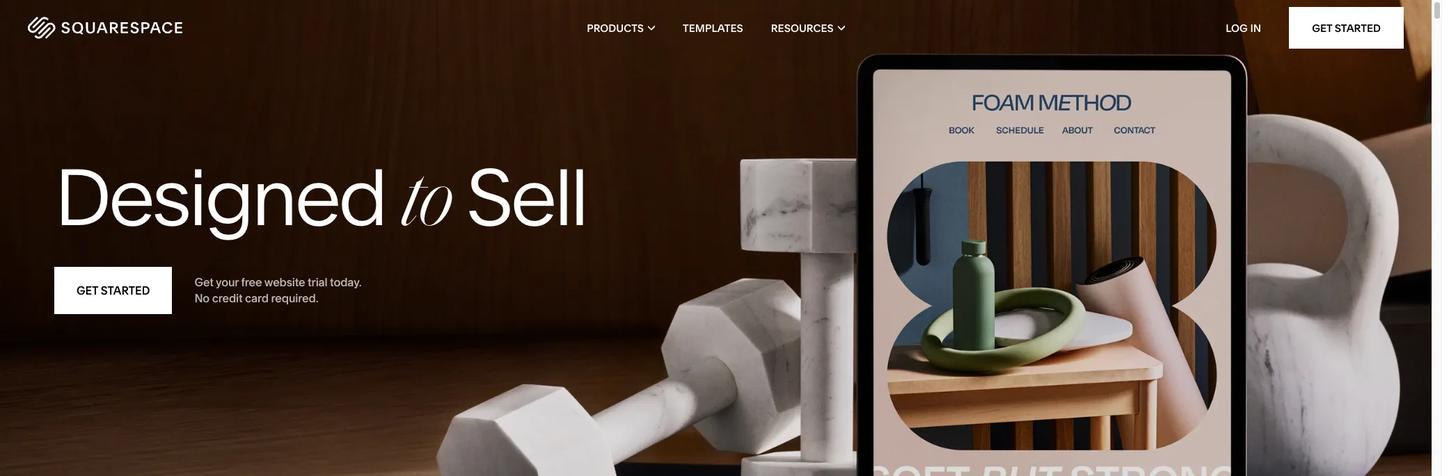 Task type: locate. For each thing, give the bounding box(es) containing it.
get started
[[1312, 21, 1381, 34], [77, 284, 150, 298]]

get started link
[[1290, 7, 1404, 49], [54, 267, 172, 314]]

0 horizontal spatial get
[[77, 284, 98, 298]]

trial
[[308, 276, 328, 290]]

get
[[1312, 21, 1333, 34], [195, 276, 214, 290], [77, 284, 98, 298]]

1 horizontal spatial started
[[1335, 21, 1381, 34]]

1 horizontal spatial get started link
[[1290, 7, 1404, 49]]

started
[[1335, 21, 1381, 34], [101, 284, 150, 298]]

0 vertical spatial started
[[1335, 21, 1381, 34]]

0 horizontal spatial get started link
[[54, 267, 172, 314]]

free
[[241, 276, 262, 290]]

0 vertical spatial get started
[[1312, 21, 1381, 34]]

to
[[401, 167, 450, 245]]

resources
[[771, 21, 834, 34]]

1 horizontal spatial get started
[[1312, 21, 1381, 34]]

1 vertical spatial started
[[101, 284, 150, 298]]

templates link
[[683, 0, 743, 56]]

products
[[587, 21, 644, 34]]

2 horizontal spatial get
[[1312, 21, 1333, 34]]

0 horizontal spatial started
[[101, 284, 150, 298]]

1 horizontal spatial get
[[195, 276, 214, 290]]

templates
[[683, 21, 743, 34]]

card
[[245, 291, 269, 305]]

in
[[1251, 21, 1262, 34]]

1 vertical spatial get started
[[77, 284, 150, 298]]

0 vertical spatial get started link
[[1290, 7, 1404, 49]]

designed to sell
[[54, 149, 586, 245]]

1 vertical spatial get started link
[[54, 267, 172, 314]]

today.
[[330, 276, 362, 290]]

log             in
[[1226, 21, 1262, 34]]



Task type: describe. For each thing, give the bounding box(es) containing it.
0 horizontal spatial get started
[[77, 284, 150, 298]]

sell
[[466, 149, 586, 245]]

required.
[[271, 291, 318, 305]]

credit
[[212, 291, 243, 305]]

no
[[195, 291, 210, 305]]

get for the rightmost get started link
[[1312, 21, 1333, 34]]

squarespace logo image
[[28, 17, 182, 39]]

designed
[[54, 149, 385, 245]]

get for the left get started link
[[77, 284, 98, 298]]

get your free website trial today. no credit card required.
[[195, 276, 362, 305]]

your
[[216, 276, 239, 290]]

products button
[[587, 0, 655, 56]]

get inside get your free website trial today. no credit card required.
[[195, 276, 214, 290]]

log
[[1226, 21, 1248, 34]]

squarespace logo link
[[28, 17, 303, 39]]

website
[[264, 276, 305, 290]]

resources button
[[771, 0, 845, 56]]

log             in link
[[1226, 21, 1262, 34]]



Task type: vqa. For each thing, say whether or not it's contained in the screenshot.
the Get Started 'link'
yes



